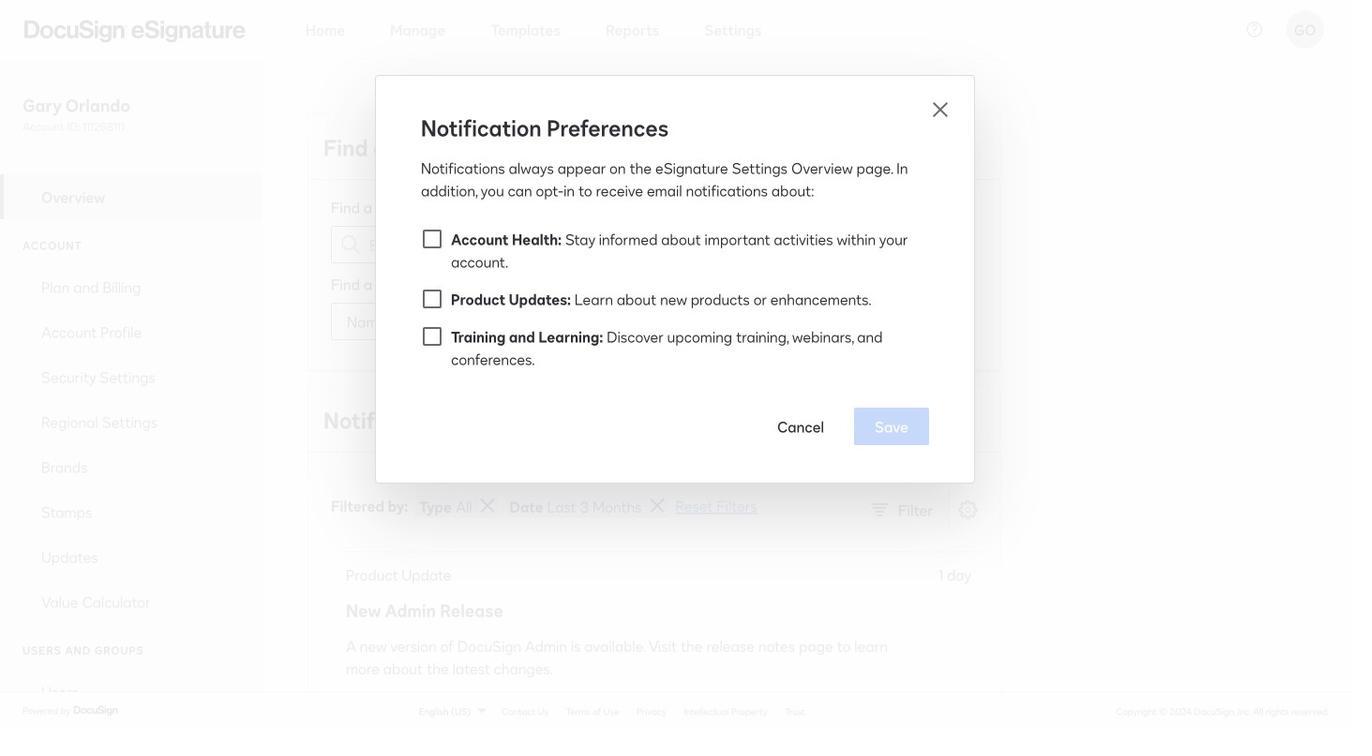 Task type: describe. For each thing, give the bounding box(es) containing it.
account element
[[0, 265, 263, 625]]

Enter name text field
[[419, 304, 591, 340]]



Task type: vqa. For each thing, say whether or not it's contained in the screenshot.
Users and Groups element
no



Task type: locate. For each thing, give the bounding box(es) containing it.
docusign image
[[73, 704, 120, 719]]

Enter keyword text field
[[370, 227, 555, 263]]

docusign admin image
[[24, 20, 246, 43]]



